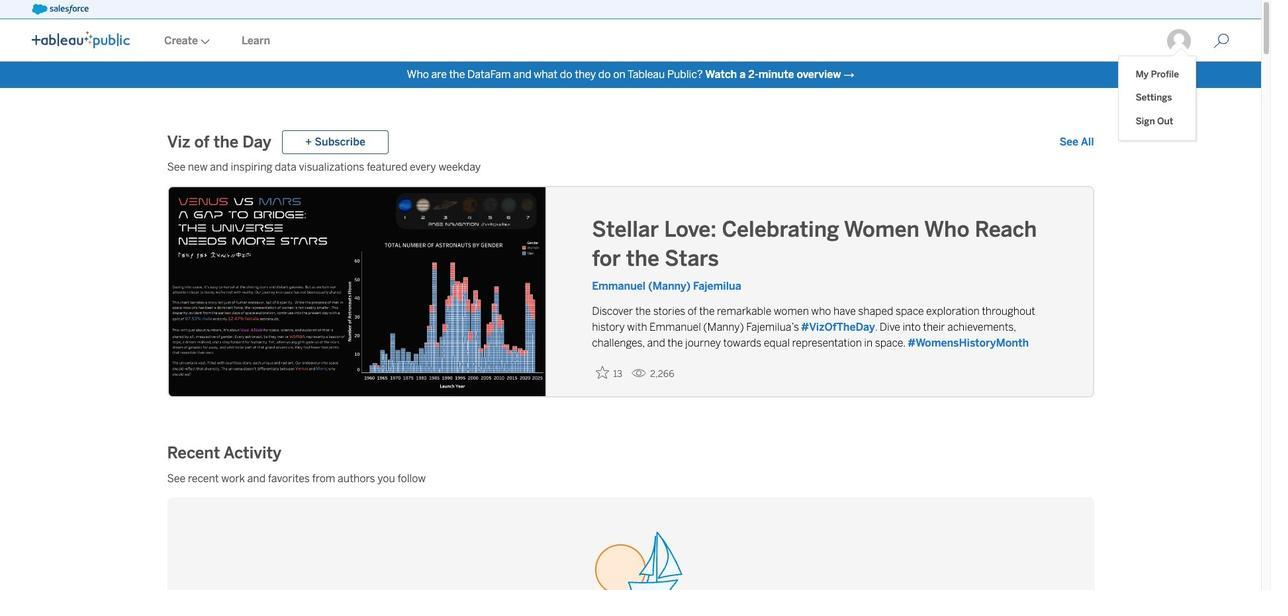 Task type: describe. For each thing, give the bounding box(es) containing it.
salesforce logo image
[[32, 4, 89, 15]]

list options menu
[[1120, 56, 1196, 140]]

see all viz of the day element
[[1060, 134, 1095, 150]]

see new and inspiring data visualizations featured every weekday element
[[167, 160, 1095, 176]]

tableau public viz of the day image
[[169, 187, 547, 399]]

viz of the day heading
[[167, 132, 272, 153]]



Task type: locate. For each thing, give the bounding box(es) containing it.
recent activity heading
[[167, 443, 282, 464]]

go to search image
[[1198, 33, 1246, 49]]

logo image
[[32, 31, 130, 48]]

jacob.simon6557 image
[[1167, 28, 1193, 54]]

add favorite image
[[596, 366, 610, 380]]

see recent work and favorites from authors you follow element
[[167, 472, 1095, 488]]

Add Favorite button
[[592, 362, 627, 384]]

dialog
[[1120, 48, 1196, 140]]



Task type: vqa. For each thing, say whether or not it's contained in the screenshot.
Add Favorite image
yes



